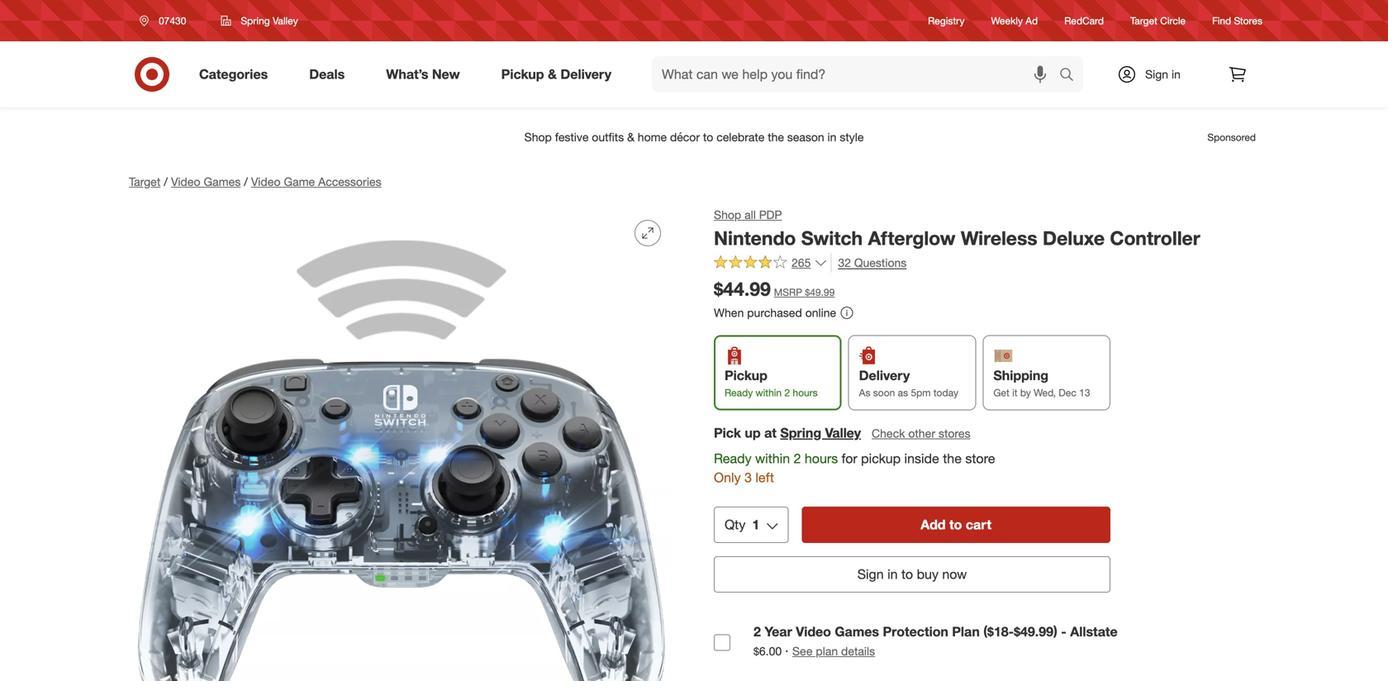 Task type: locate. For each thing, give the bounding box(es) containing it.
spring up categories link
[[241, 14, 270, 27]]

video up see
[[796, 624, 832, 640]]

2 horizontal spatial 2
[[794, 450, 801, 467]]

07430 button
[[129, 6, 204, 36]]

0 horizontal spatial /
[[164, 174, 168, 189]]

hours up spring valley button
[[793, 386, 818, 399]]

delivery right &
[[561, 66, 612, 82]]

0 horizontal spatial games
[[204, 174, 241, 189]]

/ right video games link
[[244, 174, 248, 189]]

2 down pick up at spring valley
[[794, 450, 801, 467]]

pickup up up
[[725, 367, 768, 383]]

1 horizontal spatial 2
[[785, 386, 790, 399]]

deals link
[[295, 56, 366, 93]]

in for sign in
[[1172, 67, 1181, 81]]

weekly ad link
[[992, 14, 1038, 28]]

0 vertical spatial games
[[204, 174, 241, 189]]

valley up deals link
[[273, 14, 298, 27]]

2 inside 2 year video games protection plan ($18-$49.99) - allstate $6.00 · see plan details
[[754, 624, 761, 640]]

0 horizontal spatial delivery
[[561, 66, 612, 82]]

to left the buy
[[902, 566, 914, 582]]

1 vertical spatial target
[[129, 174, 161, 189]]

in inside button
[[888, 566, 898, 582]]

pickup for &
[[501, 66, 544, 82]]

1 horizontal spatial pickup
[[725, 367, 768, 383]]

265 link
[[714, 254, 828, 274]]

0 horizontal spatial video
[[171, 174, 201, 189]]

1 vertical spatial 2
[[794, 450, 801, 467]]

0 horizontal spatial valley
[[273, 14, 298, 27]]

shipping get it by wed, dec 13
[[994, 367, 1091, 399]]

0 vertical spatial target
[[1131, 14, 1158, 27]]

other
[[909, 426, 936, 441]]

hours down spring valley button
[[805, 450, 838, 467]]

0 vertical spatial in
[[1172, 67, 1181, 81]]

find stores link
[[1213, 14, 1263, 28]]

games inside 2 year video games protection plan ($18-$49.99) - allstate $6.00 · see plan details
[[835, 624, 880, 640]]

pickup & delivery link
[[487, 56, 632, 93]]

1
[[753, 517, 760, 533]]

pickup ready within 2 hours
[[725, 367, 818, 399]]

game
[[284, 174, 315, 189]]

sign inside sign in link
[[1146, 67, 1169, 81]]

2 up pick up at spring valley
[[785, 386, 790, 399]]

shop all pdp nintendo switch afterglow wireless deluxe controller
[[714, 207, 1201, 250]]

target circle link
[[1131, 14, 1186, 28]]

search button
[[1052, 56, 1092, 96]]

online
[[806, 305, 837, 320]]

add to cart button
[[802, 507, 1111, 543]]

0 vertical spatial hours
[[793, 386, 818, 399]]

ready up pick on the right bottom
[[725, 386, 753, 399]]

0 vertical spatial to
[[950, 517, 963, 533]]

sign down target circle 'link'
[[1146, 67, 1169, 81]]

sign left the buy
[[858, 566, 884, 582]]

delivery up soon
[[859, 367, 910, 383]]

to right add
[[950, 517, 963, 533]]

0 horizontal spatial to
[[902, 566, 914, 582]]

0 vertical spatial sign
[[1146, 67, 1169, 81]]

wireless
[[961, 226, 1038, 250]]

-
[[1062, 624, 1067, 640]]

2 / from the left
[[244, 174, 248, 189]]

pickup for ready
[[725, 367, 768, 383]]

sign
[[1146, 67, 1169, 81], [858, 566, 884, 582]]

What can we help you find? suggestions appear below search field
[[652, 56, 1064, 93]]

pickup
[[862, 450, 901, 467]]

games for /
[[204, 174, 241, 189]]

by
[[1021, 386, 1031, 399]]

1 vertical spatial sign
[[858, 566, 884, 582]]

it
[[1013, 386, 1018, 399]]

pickup inside pickup ready within 2 hours
[[725, 367, 768, 383]]

weekly
[[992, 14, 1023, 27]]

$49.99)
[[1014, 624, 1058, 640]]

spring valley button
[[210, 6, 309, 36]]

($18-
[[984, 624, 1014, 640]]

0 horizontal spatial sign
[[858, 566, 884, 582]]

what's new link
[[372, 56, 481, 93]]

valley inside dropdown button
[[273, 14, 298, 27]]

1 vertical spatial within
[[756, 450, 790, 467]]

0 vertical spatial pickup
[[501, 66, 544, 82]]

qty
[[725, 517, 746, 533]]

2 vertical spatial 2
[[754, 624, 761, 640]]

0 vertical spatial spring
[[241, 14, 270, 27]]

video games link
[[171, 174, 241, 189]]

0 horizontal spatial spring
[[241, 14, 270, 27]]

ready
[[725, 386, 753, 399], [714, 450, 752, 467]]

pickup left &
[[501, 66, 544, 82]]

0 horizontal spatial 2
[[754, 624, 761, 640]]

find stores
[[1213, 14, 1263, 27]]

dec
[[1059, 386, 1077, 399]]

ready up only
[[714, 450, 752, 467]]

today
[[934, 386, 959, 399]]

32 questions link
[[831, 254, 907, 272]]

1 horizontal spatial target
[[1131, 14, 1158, 27]]

delivery inside delivery as soon as 5pm today
[[859, 367, 910, 383]]

left
[[756, 469, 775, 485]]

/
[[164, 174, 168, 189], [244, 174, 248, 189]]

1 vertical spatial hours
[[805, 450, 838, 467]]

1 horizontal spatial games
[[835, 624, 880, 640]]

1 horizontal spatial valley
[[825, 425, 861, 441]]

only
[[714, 469, 741, 485]]

spring inside dropdown button
[[241, 14, 270, 27]]

target left circle
[[1131, 14, 1158, 27]]

2 inside ready within 2 hours for pickup inside the store only 3 left
[[794, 450, 801, 467]]

1 vertical spatial valley
[[825, 425, 861, 441]]

video right target link
[[171, 174, 201, 189]]

1 vertical spatial pickup
[[725, 367, 768, 383]]

delivery
[[561, 66, 612, 82], [859, 367, 910, 383]]

what's
[[386, 66, 429, 82]]

2 left year on the right of the page
[[754, 624, 761, 640]]

0 vertical spatial ready
[[725, 386, 753, 399]]

to
[[950, 517, 963, 533], [902, 566, 914, 582]]

pdp
[[759, 207, 782, 222]]

1 vertical spatial games
[[835, 624, 880, 640]]

0 horizontal spatial target
[[129, 174, 161, 189]]

2 within from the top
[[756, 450, 790, 467]]

0 vertical spatial delivery
[[561, 66, 612, 82]]

controller
[[1111, 226, 1201, 250]]

video left game
[[251, 174, 281, 189]]

plan
[[816, 644, 838, 658]]

redcard
[[1065, 14, 1104, 27]]

target left video games link
[[129, 174, 161, 189]]

spring right "at"
[[781, 425, 822, 441]]

1 within from the top
[[756, 386, 782, 399]]

ready inside pickup ready within 2 hours
[[725, 386, 753, 399]]

0 vertical spatial 2
[[785, 386, 790, 399]]

plan
[[953, 624, 980, 640]]

within
[[756, 386, 782, 399], [756, 450, 790, 467]]

1 vertical spatial delivery
[[859, 367, 910, 383]]

within up "at"
[[756, 386, 782, 399]]

0 horizontal spatial in
[[888, 566, 898, 582]]

registry link
[[928, 14, 965, 28]]

wed,
[[1034, 386, 1056, 399]]

0 horizontal spatial pickup
[[501, 66, 544, 82]]

in down circle
[[1172, 67, 1181, 81]]

games up details
[[835, 624, 880, 640]]

in left the buy
[[888, 566, 898, 582]]

$44.99
[[714, 277, 771, 301]]

3
[[745, 469, 752, 485]]

1 horizontal spatial delivery
[[859, 367, 910, 383]]

games left game
[[204, 174, 241, 189]]

1 horizontal spatial spring
[[781, 425, 822, 441]]

1 horizontal spatial sign
[[1146, 67, 1169, 81]]

target / video games / video game accessories
[[129, 174, 382, 189]]

1 vertical spatial ready
[[714, 450, 752, 467]]

1 vertical spatial in
[[888, 566, 898, 582]]

check other stores button
[[871, 424, 972, 443]]

within up the left
[[756, 450, 790, 467]]

all
[[745, 207, 756, 222]]

sign inside sign in to buy now button
[[858, 566, 884, 582]]

sign for sign in
[[1146, 67, 1169, 81]]

games
[[204, 174, 241, 189], [835, 624, 880, 640]]

video inside 2 year video games protection plan ($18-$49.99) - allstate $6.00 · see plan details
[[796, 624, 832, 640]]

None checkbox
[[714, 634, 731, 651]]

stores
[[939, 426, 971, 441]]

store
[[966, 450, 996, 467]]

questions
[[855, 256, 907, 270]]

1 horizontal spatial in
[[1172, 67, 1181, 81]]

0 vertical spatial within
[[756, 386, 782, 399]]

target
[[1131, 14, 1158, 27], [129, 174, 161, 189]]

valley up for
[[825, 425, 861, 441]]

1 horizontal spatial /
[[244, 174, 248, 189]]

pickup & delivery
[[501, 66, 612, 82]]

sign for sign in to buy now
[[858, 566, 884, 582]]

for
[[842, 450, 858, 467]]

$49.99
[[805, 286, 835, 298]]

nintendo
[[714, 226, 796, 250]]

target inside 'link'
[[1131, 14, 1158, 27]]

shop
[[714, 207, 742, 222]]

target for target / video games / video game accessories
[[129, 174, 161, 189]]

&
[[548, 66, 557, 82]]

2 horizontal spatial video
[[796, 624, 832, 640]]

0 vertical spatial valley
[[273, 14, 298, 27]]

spring
[[241, 14, 270, 27], [781, 425, 822, 441]]

games for protection
[[835, 624, 880, 640]]

video
[[171, 174, 201, 189], [251, 174, 281, 189], [796, 624, 832, 640]]

cart
[[966, 517, 992, 533]]

categories
[[199, 66, 268, 82]]

/ right target link
[[164, 174, 168, 189]]

1 horizontal spatial to
[[950, 517, 963, 533]]



Task type: vqa. For each thing, say whether or not it's contained in the screenshot.
leftmost Pickup
yes



Task type: describe. For each thing, give the bounding box(es) containing it.
$44.99 msrp $49.99
[[714, 277, 835, 301]]

video game accessories link
[[251, 174, 382, 189]]

stores
[[1235, 14, 1263, 27]]

msrp
[[774, 286, 803, 298]]

video for 2
[[796, 624, 832, 640]]

what's new
[[386, 66, 460, 82]]

hours inside ready within 2 hours for pickup inside the store only 3 left
[[805, 450, 838, 467]]

registry
[[928, 14, 965, 27]]

new
[[432, 66, 460, 82]]

ready within 2 hours for pickup inside the store only 3 left
[[714, 450, 996, 485]]

as
[[898, 386, 909, 399]]

find
[[1213, 14, 1232, 27]]

categories link
[[185, 56, 289, 93]]

target circle
[[1131, 14, 1186, 27]]

1 vertical spatial spring
[[781, 425, 822, 441]]

allstate
[[1071, 624, 1118, 640]]

now
[[943, 566, 967, 582]]

1 vertical spatial to
[[902, 566, 914, 582]]

sign in to buy now button
[[714, 556, 1111, 593]]

2 year video games protection plan ($18-$49.99) - allstate $6.00 · see plan details
[[754, 624, 1118, 659]]

1 / from the left
[[164, 174, 168, 189]]

within inside ready within 2 hours for pickup inside the store only 3 left
[[756, 450, 790, 467]]

deals
[[309, 66, 345, 82]]

the
[[943, 450, 962, 467]]

buy
[[917, 566, 939, 582]]

spring valley
[[241, 14, 298, 27]]

in for sign in to buy now
[[888, 566, 898, 582]]

sign in
[[1146, 67, 1181, 81]]

inside
[[905, 450, 940, 467]]

redcard link
[[1065, 14, 1104, 28]]

weekly ad
[[992, 14, 1038, 27]]

delivery as soon as 5pm today
[[859, 367, 959, 399]]

13
[[1080, 386, 1091, 399]]

nintendo switch afterglow wireless deluxe controller, 1 of 11 image
[[129, 207, 675, 681]]

2 inside pickup ready within 2 hours
[[785, 386, 790, 399]]

up
[[745, 425, 761, 441]]

add
[[921, 517, 946, 533]]

pick up at spring valley
[[714, 425, 861, 441]]

qty 1
[[725, 517, 760, 533]]

year
[[765, 624, 793, 640]]

circle
[[1161, 14, 1186, 27]]

ready inside ready within 2 hours for pickup inside the store only 3 left
[[714, 450, 752, 467]]

as
[[859, 386, 871, 399]]

soon
[[874, 386, 896, 399]]

see plan details button
[[793, 643, 876, 660]]

deluxe
[[1043, 226, 1105, 250]]

sign in to buy now
[[858, 566, 967, 582]]

target for target circle
[[1131, 14, 1158, 27]]

check
[[872, 426, 906, 441]]

5pm
[[911, 386, 931, 399]]

ad
[[1026, 14, 1038, 27]]

32
[[839, 256, 851, 270]]

purchased
[[747, 305, 803, 320]]

details
[[842, 644, 876, 658]]

see
[[793, 644, 813, 658]]

accessories
[[318, 174, 382, 189]]

265
[[792, 256, 811, 270]]

when purchased online
[[714, 305, 837, 320]]

video for target
[[171, 174, 201, 189]]

within inside pickup ready within 2 hours
[[756, 386, 782, 399]]

search
[[1052, 68, 1092, 84]]

1 horizontal spatial video
[[251, 174, 281, 189]]

$6.00
[[754, 644, 782, 658]]

sign in link
[[1104, 56, 1207, 93]]

afterglow
[[868, 226, 956, 250]]

advertisement region
[[116, 117, 1273, 157]]

at
[[765, 425, 777, 441]]

switch
[[802, 226, 863, 250]]

when
[[714, 305, 744, 320]]

hours inside pickup ready within 2 hours
[[793, 386, 818, 399]]

check other stores
[[872, 426, 971, 441]]

·
[[785, 643, 789, 659]]

07430
[[159, 14, 186, 27]]

32 questions
[[839, 256, 907, 270]]

spring valley button
[[781, 424, 861, 442]]



